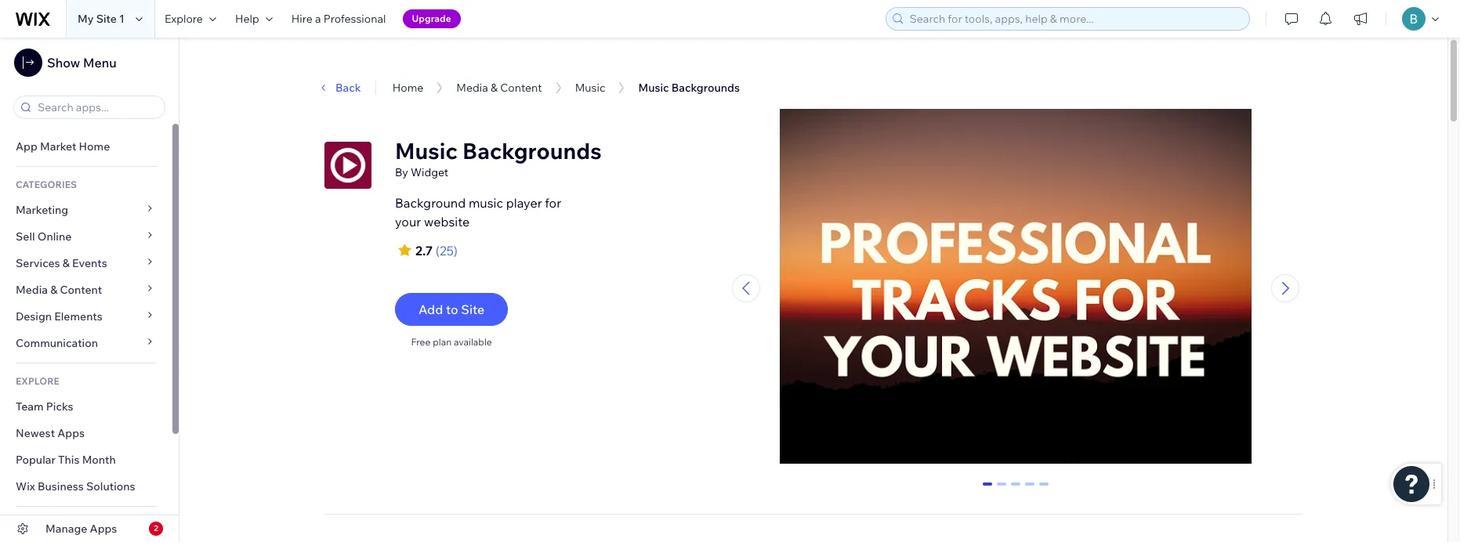 Task type: vqa. For each thing, say whether or not it's contained in the screenshot.
Free
yes



Task type: locate. For each thing, give the bounding box(es) containing it.
help
[[59, 519, 83, 531]]

1 vertical spatial home
[[79, 139, 110, 154]]

media inside sidebar element
[[16, 283, 48, 297]]

0 horizontal spatial 1
[[119, 12, 125, 26]]

add to site
[[418, 302, 485, 317]]

you
[[85, 519, 106, 531]]

communication
[[16, 336, 100, 350]]

1 vertical spatial 2
[[154, 523, 158, 534]]

0 horizontal spatial music
[[395, 137, 457, 165]]

0 vertical spatial content
[[500, 81, 542, 95]]

0 vertical spatial media & content link
[[456, 81, 542, 95]]

music backgrounds by widget
[[395, 137, 602, 179]]

by
[[395, 165, 408, 179]]

0 horizontal spatial media
[[16, 283, 48, 297]]

show menu button
[[14, 49, 117, 77]]

home right market
[[79, 139, 110, 154]]

& up music backgrounds by widget
[[491, 81, 498, 95]]

1 horizontal spatial 1
[[998, 482, 1005, 497]]

media & content
[[456, 81, 542, 95], [16, 283, 102, 297]]

1 horizontal spatial media & content link
[[456, 81, 542, 95]]

a
[[315, 12, 321, 26]]

apps for manage apps
[[90, 522, 117, 536]]

1 horizontal spatial media
[[456, 81, 488, 95]]

0 horizontal spatial &
[[50, 283, 58, 297]]

marketing link
[[0, 197, 172, 223]]

site right to
[[461, 302, 485, 317]]

0 horizontal spatial 2
[[154, 523, 158, 534]]

music
[[575, 81, 605, 95], [638, 81, 669, 95], [395, 137, 457, 165]]

newest apps
[[16, 426, 85, 440]]

business
[[38, 480, 84, 494]]

background music player for your website
[[395, 195, 561, 230]]

market
[[40, 139, 76, 154]]

home link
[[392, 81, 423, 95]]

1 horizontal spatial media & content
[[456, 81, 542, 95]]

1 vertical spatial media & content link
[[0, 277, 172, 303]]

music backgrounds logo image
[[324, 142, 371, 189]]

1 horizontal spatial music
[[575, 81, 605, 95]]

backgrounds
[[671, 81, 740, 95], [462, 137, 602, 165]]

for
[[545, 195, 561, 211]]

back button
[[317, 81, 361, 95]]

player
[[506, 195, 542, 211]]

1 vertical spatial apps
[[90, 522, 117, 536]]

manage apps
[[45, 522, 117, 536]]

music inside 'button'
[[638, 81, 669, 95]]

to
[[43, 519, 57, 531]]

music link
[[575, 81, 605, 95]]

0 horizontal spatial home
[[79, 139, 110, 154]]

site right the my
[[96, 12, 117, 26]]

Search apps... field
[[33, 96, 160, 118]]

media & content link down events
[[0, 277, 172, 303]]

1 horizontal spatial home
[[392, 81, 423, 95]]

2
[[1012, 482, 1019, 497], [154, 523, 158, 534]]

elements
[[54, 310, 103, 324]]

popular this month
[[16, 453, 116, 467]]

design
[[16, 310, 52, 324]]

content
[[500, 81, 542, 95], [60, 283, 102, 297]]

1 horizontal spatial backgrounds
[[671, 81, 740, 95]]

apps
[[57, 426, 85, 440], [90, 522, 117, 536]]

media & content inside sidebar element
[[16, 283, 102, 297]]

2 vertical spatial &
[[50, 283, 58, 297]]

1 vertical spatial 1
[[998, 482, 1005, 497]]

& left events
[[62, 256, 70, 270]]

0 vertical spatial media
[[456, 81, 488, 95]]

1 horizontal spatial &
[[62, 256, 70, 270]]

1 right 0
[[998, 482, 1005, 497]]

show
[[47, 55, 80, 71]]

media & content link up music backgrounds by widget
[[456, 81, 542, 95]]

site
[[96, 12, 117, 26], [461, 302, 485, 317]]

month
[[82, 453, 116, 467]]

my site 1
[[78, 12, 125, 26]]

media right "home" link
[[456, 81, 488, 95]]

1 vertical spatial content
[[60, 283, 102, 297]]

1 horizontal spatial content
[[500, 81, 542, 95]]

music backgrounds button
[[630, 76, 748, 100]]

backgrounds inside music backgrounds by widget
[[462, 137, 602, 165]]

0 vertical spatial backgrounds
[[671, 81, 740, 95]]

4
[[1041, 482, 1047, 497]]

0 horizontal spatial content
[[60, 283, 102, 297]]

media
[[456, 81, 488, 95], [16, 283, 48, 297]]

0 horizontal spatial backgrounds
[[462, 137, 602, 165]]

solutions
[[86, 480, 135, 494]]

apps right the help
[[90, 522, 117, 536]]

0 vertical spatial site
[[96, 12, 117, 26]]

1 vertical spatial site
[[461, 302, 485, 317]]

wix
[[16, 480, 35, 494]]

popular
[[16, 453, 56, 467]]

0 horizontal spatial apps
[[57, 426, 85, 440]]

apps up this
[[57, 426, 85, 440]]

content left music "link"
[[500, 81, 542, 95]]

online
[[37, 230, 72, 244]]

sidebar element
[[0, 38, 179, 542]]

backgrounds for music backgrounds by widget
[[462, 137, 602, 165]]

2 right you
[[154, 523, 158, 534]]

1
[[119, 12, 125, 26], [998, 482, 1005, 497]]

back
[[335, 81, 361, 95]]

media & content up music backgrounds by widget
[[456, 81, 542, 95]]

media & content link
[[456, 81, 542, 95], [0, 277, 172, 303]]

2 horizontal spatial &
[[491, 81, 498, 95]]

)
[[454, 243, 458, 259]]

music for music backgrounds
[[638, 81, 669, 95]]

1 vertical spatial backgrounds
[[462, 137, 602, 165]]

1 horizontal spatial site
[[461, 302, 485, 317]]

picks
[[46, 400, 73, 414]]

communication link
[[0, 330, 172, 357]]

0 vertical spatial &
[[491, 81, 498, 95]]

hire a professional
[[291, 12, 386, 26]]

1 vertical spatial media & content
[[16, 283, 102, 297]]

0 1 2 3 4
[[984, 482, 1047, 497]]

categories
[[16, 179, 77, 190]]

2 inside sidebar element
[[154, 523, 158, 534]]

music for music backgrounds by widget
[[395, 137, 457, 165]]

site inside button
[[461, 302, 485, 317]]

newest
[[16, 426, 55, 440]]

plan
[[433, 336, 452, 348]]

media up design
[[16, 283, 48, 297]]

team
[[16, 400, 44, 414]]

1 vertical spatial media
[[16, 283, 48, 297]]

2 left 3
[[1012, 482, 1019, 497]]

& up design elements
[[50, 283, 58, 297]]

1 right the my
[[119, 12, 125, 26]]

&
[[491, 81, 498, 95], [62, 256, 70, 270], [50, 283, 58, 297]]

2 horizontal spatial music
[[638, 81, 669, 95]]

show menu
[[47, 55, 117, 71]]

1 horizontal spatial 2
[[1012, 482, 1019, 497]]

media & content up design elements
[[16, 283, 102, 297]]

backgrounds inside 'button'
[[671, 81, 740, 95]]

home right back
[[392, 81, 423, 95]]

1 horizontal spatial apps
[[90, 522, 117, 536]]

sell online link
[[0, 223, 172, 250]]

your
[[395, 214, 421, 230]]

home
[[392, 81, 423, 95], [79, 139, 110, 154]]

music inside music backgrounds by widget
[[395, 137, 457, 165]]

website
[[424, 214, 470, 230]]

0 horizontal spatial media & content
[[16, 283, 102, 297]]

design elements link
[[0, 303, 172, 330]]

0 vertical spatial media & content
[[456, 81, 542, 95]]

0 vertical spatial 1
[[119, 12, 125, 26]]

team picks link
[[0, 393, 172, 420]]

0 vertical spatial apps
[[57, 426, 85, 440]]

music backgrounds preview 0 image
[[780, 109, 1251, 472]]

services
[[16, 256, 60, 270]]

backgrounds for music backgrounds
[[671, 81, 740, 95]]

content up elements
[[60, 283, 102, 297]]

free plan available
[[411, 336, 492, 348]]

wix business solutions
[[16, 480, 135, 494]]

this
[[58, 453, 80, 467]]



Task type: describe. For each thing, give the bounding box(es) containing it.
free
[[411, 336, 431, 348]]

0 vertical spatial home
[[392, 81, 423, 95]]

3
[[1026, 482, 1033, 497]]

25
[[440, 243, 454, 259]]

0 vertical spatial 2
[[1012, 482, 1019, 497]]

menu
[[83, 55, 117, 71]]

popular this month link
[[0, 447, 172, 473]]

2.7 ( 25 )
[[415, 243, 458, 259]]

to
[[446, 302, 458, 317]]

0
[[984, 482, 990, 497]]

newest apps link
[[0, 420, 172, 447]]

app market home
[[16, 139, 110, 154]]

professional
[[323, 12, 386, 26]]

explore
[[16, 375, 60, 387]]

music
[[469, 195, 503, 211]]

(
[[436, 243, 440, 259]]

team picks
[[16, 400, 73, 414]]

add
[[418, 302, 443, 317]]

upgrade button
[[402, 9, 461, 28]]

help button
[[226, 0, 282, 38]]

music for music
[[575, 81, 605, 95]]

apps to help you
[[16, 519, 106, 531]]

upgrade
[[412, 13, 451, 24]]

widget
[[411, 165, 448, 179]]

services & events link
[[0, 250, 172, 277]]

music backgrounds
[[638, 81, 740, 95]]

0 horizontal spatial site
[[96, 12, 117, 26]]

wix business solutions link
[[0, 473, 172, 500]]

apps
[[16, 519, 41, 531]]

sell
[[16, 230, 35, 244]]

Search for tools, apps, help & more... field
[[905, 8, 1244, 30]]

events
[[72, 256, 107, 270]]

app market home link
[[0, 133, 172, 160]]

services & events
[[16, 256, 107, 270]]

my
[[78, 12, 94, 26]]

content inside sidebar element
[[60, 283, 102, 297]]

background
[[395, 195, 466, 211]]

marketing
[[16, 203, 68, 217]]

hire
[[291, 12, 313, 26]]

add to site button
[[395, 293, 508, 326]]

help
[[235, 12, 259, 26]]

1 vertical spatial &
[[62, 256, 70, 270]]

available
[[454, 336, 492, 348]]

explore
[[165, 12, 203, 26]]

app
[[16, 139, 37, 154]]

0 horizontal spatial media & content link
[[0, 277, 172, 303]]

apps for newest apps
[[57, 426, 85, 440]]

2.7
[[415, 243, 433, 259]]

sell online
[[16, 230, 72, 244]]

manage
[[45, 522, 87, 536]]

hire a professional link
[[282, 0, 395, 38]]

home inside sidebar element
[[79, 139, 110, 154]]

design elements
[[16, 310, 103, 324]]



